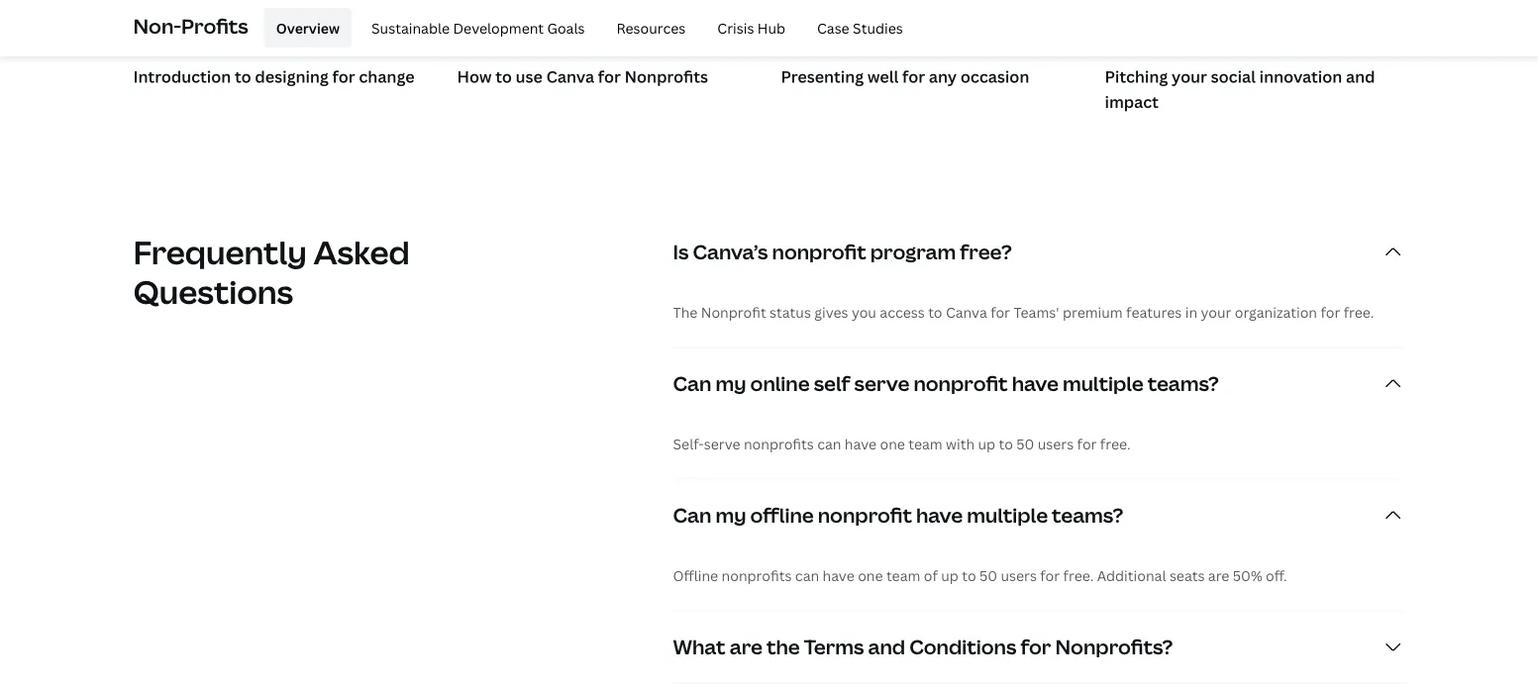 Task type: locate. For each thing, give the bounding box(es) containing it.
have down self
[[845, 435, 877, 454]]

sustainable development goals link
[[360, 8, 597, 48]]

1 vertical spatial teams?
[[1052, 502, 1123, 529]]

occasion
[[961, 66, 1029, 87]]

and inside pitching your social innovation and impact
[[1346, 66, 1375, 87]]

1 horizontal spatial teams?
[[1148, 370, 1219, 397]]

my for online
[[716, 370, 746, 397]]

1 vertical spatial can
[[673, 502, 712, 529]]

1 horizontal spatial are
[[1208, 567, 1230, 585]]

2 horizontal spatial free.
[[1344, 303, 1374, 322]]

menu bar containing overview
[[256, 8, 915, 48]]

to
[[235, 66, 251, 87], [495, 66, 512, 87], [928, 303, 942, 322], [999, 435, 1013, 454], [962, 567, 976, 585]]

one left with
[[880, 435, 905, 454]]

1 horizontal spatial canva
[[946, 303, 987, 322]]

introduction
[[133, 66, 231, 87]]

1 vertical spatial nonprofits
[[722, 567, 792, 585]]

one
[[880, 435, 905, 454], [858, 567, 883, 585]]

1 vertical spatial nonprofit
[[914, 370, 1008, 397]]

team
[[909, 435, 943, 454], [886, 567, 921, 585]]

can up offline
[[673, 502, 712, 529]]

have inside can my offline nonprofit have multiple teams? dropdown button
[[916, 502, 963, 529]]

nonprofits down online
[[744, 435, 814, 454]]

nonprofit down self-serve nonprofits can have one team with up to 50 users for free.
[[818, 502, 912, 529]]

nonprofits
[[625, 66, 708, 87]]

and inside dropdown button
[[868, 633, 905, 661]]

0 horizontal spatial up
[[941, 567, 959, 585]]

0 horizontal spatial 50
[[980, 567, 997, 585]]

can down offline
[[795, 567, 819, 585]]

frequently
[[133, 230, 307, 273]]

0 horizontal spatial multiple
[[967, 502, 1048, 529]]

50
[[1016, 435, 1034, 454], [980, 567, 997, 585]]

have down teams'
[[1012, 370, 1059, 397]]

your right the in on the top
[[1201, 303, 1231, 322]]

50 right of
[[980, 567, 997, 585]]

for right organization
[[1321, 303, 1340, 322]]

0 vertical spatial can
[[673, 370, 712, 397]]

offline
[[673, 567, 718, 585]]

my inside "can my online self serve nonprofit have multiple teams?" dropdown button
[[716, 370, 746, 397]]

have up of
[[916, 502, 963, 529]]

goals
[[547, 18, 585, 37]]

are left the at the bottom of page
[[730, 633, 763, 661]]

1 vertical spatial are
[[730, 633, 763, 661]]

free?
[[960, 238, 1012, 266]]

how
[[457, 66, 492, 87]]

0 vertical spatial free.
[[1344, 303, 1374, 322]]

canva right use at the left top of the page
[[546, 66, 594, 87]]

canva down "free?"
[[946, 303, 987, 322]]

to right access
[[928, 303, 942, 322]]

1 vertical spatial and
[[868, 633, 905, 661]]

0 vertical spatial team
[[909, 435, 943, 454]]

are
[[1208, 567, 1230, 585], [730, 633, 763, 661]]

multiple up the offline nonprofits can have one team of up to 50 users for free. additional seats are 50% off.
[[967, 502, 1048, 529]]

0 horizontal spatial and
[[868, 633, 905, 661]]

sustainable
[[371, 18, 450, 37]]

can my online self serve nonprofit have multiple teams?
[[673, 370, 1219, 397]]

self
[[814, 370, 850, 397]]

my left online
[[716, 370, 746, 397]]

and for innovation
[[1346, 66, 1375, 87]]

are left 50%
[[1208, 567, 1230, 585]]

nonprofits
[[744, 435, 814, 454], [722, 567, 792, 585]]

0 vertical spatial are
[[1208, 567, 1230, 585]]

offline
[[750, 502, 814, 529]]

free. left additional
[[1063, 567, 1094, 585]]

for down canva for nonprofit tutorial 2 image
[[598, 66, 621, 87]]

overview link
[[264, 8, 352, 48]]

multiple
[[1063, 370, 1144, 397], [967, 502, 1048, 529]]

for right conditions at the right bottom of page
[[1021, 633, 1051, 661]]

users
[[1038, 435, 1074, 454], [1001, 567, 1037, 585]]

teams? up additional
[[1052, 502, 1123, 529]]

can
[[673, 370, 712, 397], [673, 502, 712, 529]]

team left with
[[909, 435, 943, 454]]

1 horizontal spatial serve
[[854, 370, 910, 397]]

have up terms
[[823, 567, 855, 585]]

my
[[716, 370, 746, 397], [716, 502, 746, 529]]

to left use at the left top of the page
[[495, 66, 512, 87]]

for inside dropdown button
[[1021, 633, 1051, 661]]

up right of
[[941, 567, 959, 585]]

1 vertical spatial my
[[716, 502, 746, 529]]

1 horizontal spatial multiple
[[1063, 370, 1144, 397]]

0 vertical spatial your
[[1172, 66, 1207, 87]]

users down "can my online self serve nonprofit have multiple teams?" dropdown button
[[1038, 435, 1074, 454]]

team left of
[[886, 567, 921, 585]]

your left social
[[1172, 66, 1207, 87]]

serve
[[854, 370, 910, 397], [704, 435, 740, 454]]

conditions
[[909, 633, 1017, 661]]

non-
[[133, 12, 181, 39]]

crisis hub
[[717, 18, 785, 37]]

additional
[[1097, 567, 1166, 585]]

2 vertical spatial free.
[[1063, 567, 1094, 585]]

0 horizontal spatial serve
[[704, 435, 740, 454]]

50 down "can my online self serve nonprofit have multiple teams?" dropdown button
[[1016, 435, 1034, 454]]

1 can from the top
[[673, 370, 712, 397]]

my left offline
[[716, 502, 746, 529]]

free. down "can my online self serve nonprofit have multiple teams?" dropdown button
[[1100, 435, 1131, 454]]

social
[[1211, 66, 1256, 87]]

can my online self serve nonprofit have multiple teams? button
[[673, 348, 1405, 420]]

any
[[929, 66, 957, 87]]

2 can from the top
[[673, 502, 712, 529]]

change
[[359, 66, 415, 87]]

0 vertical spatial can
[[817, 435, 841, 454]]

1 vertical spatial free.
[[1100, 435, 1131, 454]]

0 vertical spatial one
[[880, 435, 905, 454]]

nonprofit up gives
[[772, 238, 866, 266]]

0 vertical spatial users
[[1038, 435, 1074, 454]]

teams?
[[1148, 370, 1219, 397], [1052, 502, 1123, 529]]

for left any
[[902, 66, 925, 87]]

multiple down premium
[[1063, 370, 1144, 397]]

can my offline nonprofit have multiple teams? button
[[673, 480, 1405, 551]]

free. right organization
[[1344, 303, 1374, 322]]

terms
[[804, 633, 864, 661]]

1 horizontal spatial up
[[978, 435, 996, 454]]

for down "can my online self serve nonprofit have multiple teams?" dropdown button
[[1077, 435, 1097, 454]]

2 my from the top
[[716, 502, 746, 529]]

can for can my offline nonprofit have multiple teams?
[[673, 502, 712, 529]]

0 vertical spatial serve
[[854, 370, 910, 397]]

my for offline
[[716, 502, 746, 529]]

crisis
[[717, 18, 754, 37]]

can up self-
[[673, 370, 712, 397]]

gives
[[814, 303, 848, 322]]

1 vertical spatial users
[[1001, 567, 1037, 585]]

to left designing
[[235, 66, 251, 87]]

0 horizontal spatial canva
[[546, 66, 594, 87]]

0 horizontal spatial teams?
[[1052, 502, 1123, 529]]

up right with
[[978, 435, 996, 454]]

for down can my offline nonprofit have multiple teams? dropdown button
[[1040, 567, 1060, 585]]

crisis hub link
[[706, 8, 797, 48]]

nonprofit up with
[[914, 370, 1008, 397]]

can my offline nonprofit have multiple teams?
[[673, 502, 1123, 529]]

your
[[1172, 66, 1207, 87], [1201, 303, 1231, 322]]

1 vertical spatial can
[[795, 567, 819, 585]]

menu bar
[[256, 8, 915, 48]]

access
[[880, 303, 925, 322]]

users down can my offline nonprofit have multiple teams? dropdown button
[[1001, 567, 1037, 585]]

one left of
[[858, 567, 883, 585]]

of
[[924, 567, 938, 585]]

1 horizontal spatial and
[[1346, 66, 1375, 87]]

teams? down the in on the top
[[1148, 370, 1219, 397]]

0 horizontal spatial are
[[730, 633, 763, 661]]

canva's
[[693, 238, 768, 266]]

introduction to designing for change
[[133, 66, 415, 87]]

my inside can my offline nonprofit have multiple teams? dropdown button
[[716, 502, 746, 529]]

with
[[946, 435, 975, 454]]

what
[[673, 633, 726, 661]]

have
[[1012, 370, 1059, 397], [845, 435, 877, 454], [916, 502, 963, 529], [823, 567, 855, 585]]

can down self
[[817, 435, 841, 454]]

1 my from the top
[[716, 370, 746, 397]]

serve inside dropdown button
[[854, 370, 910, 397]]

0 vertical spatial nonprofit
[[772, 238, 866, 266]]

canva
[[546, 66, 594, 87], [946, 303, 987, 322]]

can for can my online self serve nonprofit have multiple teams?
[[673, 370, 712, 397]]

and right terms
[[868, 633, 905, 661]]

can
[[817, 435, 841, 454], [795, 567, 819, 585]]

well
[[867, 66, 899, 87]]

0 vertical spatial my
[[716, 370, 746, 397]]

to right of
[[962, 567, 976, 585]]

your inside pitching your social innovation and impact
[[1172, 66, 1207, 87]]

what are the terms and conditions for nonprofits? button
[[673, 612, 1405, 683]]

and
[[1346, 66, 1375, 87], [868, 633, 905, 661]]

free.
[[1344, 303, 1374, 322], [1100, 435, 1131, 454], [1063, 567, 1094, 585]]

nonprofit
[[772, 238, 866, 266], [914, 370, 1008, 397], [818, 502, 912, 529]]

are inside dropdown button
[[730, 633, 763, 661]]

0 vertical spatial up
[[978, 435, 996, 454]]

nonprofits right offline
[[722, 567, 792, 585]]

0 vertical spatial and
[[1346, 66, 1375, 87]]

1 horizontal spatial users
[[1038, 435, 1074, 454]]

designing
[[255, 66, 329, 87]]

innovation
[[1260, 66, 1342, 87]]

for
[[332, 66, 355, 87], [598, 66, 621, 87], [902, 66, 925, 87], [991, 303, 1010, 322], [1321, 303, 1340, 322], [1077, 435, 1097, 454], [1040, 567, 1060, 585], [1021, 633, 1051, 661]]

canva for nonprofit tutorial 1 image
[[134, 0, 432, 47]]

1 horizontal spatial 50
[[1016, 435, 1034, 454]]

and right innovation
[[1346, 66, 1375, 87]]

self-serve nonprofits can have one team with up to 50 users for free.
[[673, 435, 1131, 454]]

1 vertical spatial serve
[[704, 435, 740, 454]]

status
[[770, 303, 811, 322]]

0 vertical spatial canva
[[546, 66, 594, 87]]



Task type: describe. For each thing, give the bounding box(es) containing it.
frequently asked questions
[[133, 230, 410, 313]]

0 vertical spatial 50
[[1016, 435, 1034, 454]]

in
[[1185, 303, 1198, 322]]

1 vertical spatial multiple
[[967, 502, 1048, 529]]

canva for nonprofit tutorial 3 image
[[782, 0, 1080, 47]]

case
[[817, 18, 850, 37]]

the
[[673, 303, 698, 322]]

self-
[[673, 435, 704, 454]]

1 vertical spatial up
[[941, 567, 959, 585]]

case studies link
[[805, 8, 915, 48]]

online
[[750, 370, 810, 397]]

what are the terms and conditions for nonprofits?
[[673, 633, 1173, 661]]

0 vertical spatial teams?
[[1148, 370, 1219, 397]]

1 vertical spatial one
[[858, 567, 883, 585]]

program
[[870, 238, 956, 266]]

0 horizontal spatial users
[[1001, 567, 1037, 585]]

1 vertical spatial 50
[[980, 567, 997, 585]]

case studies
[[817, 18, 903, 37]]

for left teams'
[[991, 303, 1010, 322]]

resources
[[617, 18, 686, 37]]

how to use canva for nonprofits
[[457, 66, 708, 87]]

nonprofits?
[[1055, 633, 1173, 661]]

0 horizontal spatial free.
[[1063, 567, 1094, 585]]

seats
[[1170, 567, 1205, 585]]

impact
[[1105, 91, 1159, 112]]

pitching your social innovation and impact
[[1105, 66, 1375, 112]]

organization
[[1235, 303, 1317, 322]]

50%
[[1233, 567, 1263, 585]]

studies
[[853, 18, 903, 37]]

presenting well for any occasion
[[781, 66, 1029, 87]]

sustainable development goals
[[371, 18, 585, 37]]

nonprofit
[[701, 303, 766, 322]]

1 vertical spatial team
[[886, 567, 921, 585]]

is canva's nonprofit program free? button
[[673, 217, 1405, 288]]

premium
[[1063, 303, 1123, 322]]

for left change
[[332, 66, 355, 87]]

and for terms
[[868, 633, 905, 661]]

hub
[[757, 18, 785, 37]]

1 vertical spatial canva
[[946, 303, 987, 322]]

presenting
[[781, 66, 864, 87]]

1 vertical spatial your
[[1201, 303, 1231, 322]]

development
[[453, 18, 544, 37]]

non-profits
[[133, 12, 248, 39]]

the nonprofit status gives you access to canva for teams' premium features in your organization for free.
[[673, 303, 1374, 322]]

off.
[[1266, 567, 1287, 585]]

profits
[[181, 12, 248, 39]]

questions
[[133, 270, 293, 313]]

you
[[852, 303, 876, 322]]

0 vertical spatial nonprofits
[[744, 435, 814, 454]]

teams'
[[1014, 303, 1059, 322]]

use
[[516, 66, 543, 87]]

offline nonprofits can have one team of up to 50 users for free. additional seats are 50% off.
[[673, 567, 1287, 585]]

resources link
[[605, 8, 698, 48]]

0 vertical spatial multiple
[[1063, 370, 1144, 397]]

is
[[673, 238, 689, 266]]

overview
[[276, 18, 340, 37]]

2 vertical spatial nonprofit
[[818, 502, 912, 529]]

pitching
[[1105, 66, 1168, 87]]

the
[[767, 633, 800, 661]]

1 horizontal spatial free.
[[1100, 435, 1131, 454]]

features
[[1126, 303, 1182, 322]]

have inside "can my online self serve nonprofit have multiple teams?" dropdown button
[[1012, 370, 1059, 397]]

canva for nonprofit tutorial 2 image
[[458, 0, 756, 47]]

is canva's nonprofit program free?
[[673, 238, 1012, 266]]

to right with
[[999, 435, 1013, 454]]

asked
[[313, 230, 410, 273]]



Task type: vqa. For each thing, say whether or not it's contained in the screenshot.
the topmost the nonprofits
yes



